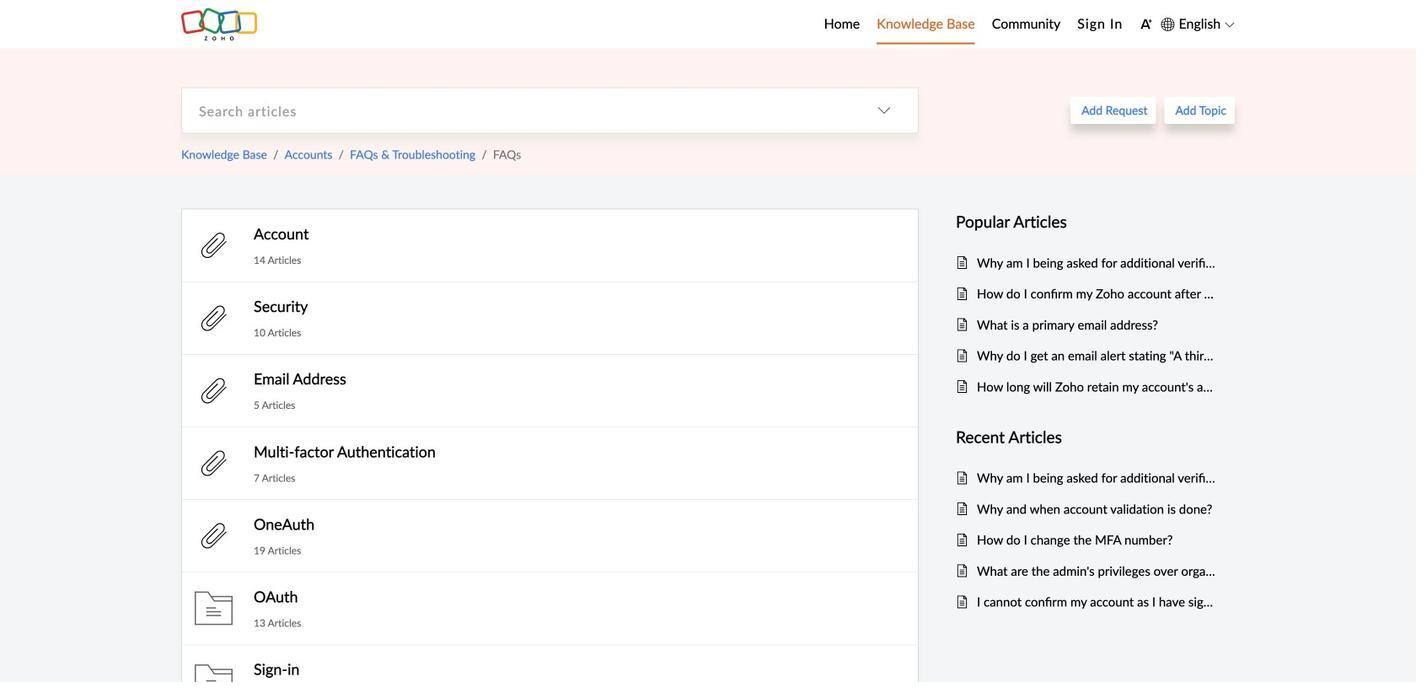 Task type: vqa. For each thing, say whether or not it's contained in the screenshot.
Search articles field
yes



Task type: locate. For each thing, give the bounding box(es) containing it.
2 heading from the top
[[956, 424, 1219, 450]]

user preference element
[[1140, 11, 1153, 37]]

choose category image
[[878, 104, 891, 117]]

0 vertical spatial heading
[[956, 209, 1219, 235]]

user preference image
[[1140, 18, 1153, 30]]

1 vertical spatial heading
[[956, 424, 1219, 450]]

heading
[[956, 209, 1219, 235], [956, 424, 1219, 450]]



Task type: describe. For each thing, give the bounding box(es) containing it.
choose category element
[[851, 88, 918, 133]]

1 heading from the top
[[956, 209, 1219, 235]]

Search articles field
[[182, 88, 851, 133]]

choose languages element
[[1162, 13, 1236, 34]]



